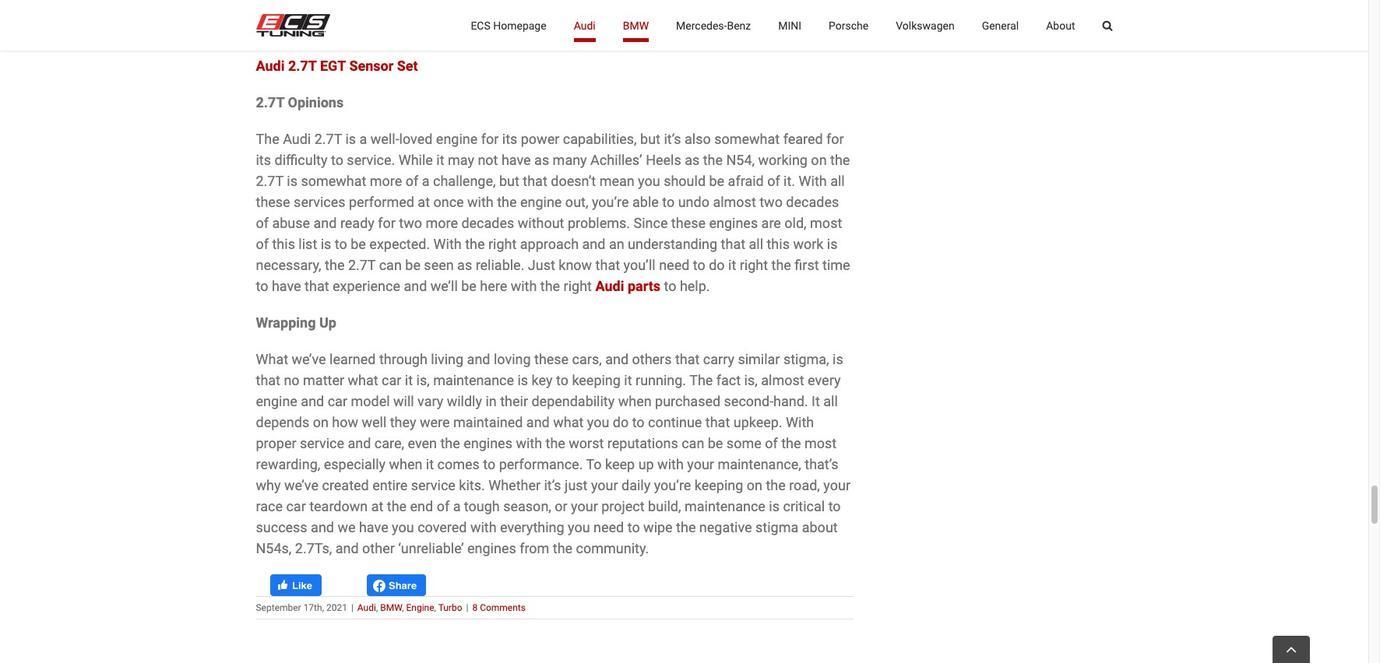 Task type: vqa. For each thing, say whether or not it's contained in the screenshot.
the community.
yes



Task type: describe. For each thing, give the bounding box(es) containing it.
their
[[500, 393, 528, 410]]

that right understanding
[[721, 236, 745, 252]]

to
[[586, 457, 602, 473]]

once
[[433, 194, 464, 210]]

of up necessary, at the left of the page
[[256, 236, 269, 252]]

of up 'covered'
[[437, 499, 450, 515]]

an
[[609, 236, 624, 252]]

audi parts to help.
[[595, 278, 710, 295]]

of left it.
[[767, 173, 780, 189]]

that's
[[805, 457, 839, 473]]

care,
[[375, 435, 404, 452]]

be left afraid at right
[[709, 173, 724, 189]]

to down the ready
[[335, 236, 347, 252]]

is up every
[[833, 351, 843, 368]]

0 vertical spatial what
[[348, 372, 378, 389]]

to up about
[[828, 499, 841, 515]]

power
[[521, 131, 559, 147]]

while
[[398, 152, 433, 168]]

every
[[808, 372, 841, 389]]

the down 'just'
[[540, 278, 560, 295]]

ecs homepage link
[[471, 0, 546, 51]]

keep
[[605, 457, 635, 473]]

necessary,
[[256, 257, 321, 273]]

and left we'll
[[404, 278, 427, 295]]

your down to on the left bottom
[[591, 478, 618, 494]]

have inside the what we've learned through living and loving these cars, and others that carry similar stigma, is that no matter what car it is, maintenance is key to keeping it running. the fact is, almost every engine and car model will vary wildly in their dependability when purchased second-hand. it all depends on how well they were maintained and what you do to continue that upkeep. with proper service and care, even the engines with the worst reputations can be some of the most rewarding, especially when it comes to performance. to keep up with your maintenance, that's why we've created entire service kits. whether it's just your daily you're keeping on the road, your race car teardown at the end of a tough season, or your project build, maintenance is critical to success and we have you covered with everything you need to wipe the negative stigma about n54s, 2.7ts, and other 'unreliable' engines from the community.
[[359, 520, 388, 536]]

1 vertical spatial maintenance
[[685, 499, 766, 515]]

the up performance.
[[546, 435, 565, 452]]

others
[[632, 351, 672, 368]]

audi for audi 2.7t egt sensor set
[[256, 58, 285, 74]]

is up service.
[[345, 131, 356, 147]]

0 vertical spatial all
[[830, 173, 845, 189]]

approach
[[520, 236, 579, 252]]

not
[[478, 152, 498, 168]]

1 horizontal spatial as
[[534, 152, 549, 168]]

1 , from the left
[[376, 603, 378, 614]]

audi for audi parts to help.
[[595, 278, 624, 295]]

about link
[[1046, 0, 1075, 51]]

0 horizontal spatial right
[[488, 236, 517, 252]]

fact
[[716, 372, 741, 389]]

1 vertical spatial bmw link
[[380, 603, 402, 614]]

well-
[[371, 131, 399, 147]]

1 horizontal spatial audi link
[[574, 0, 596, 51]]

old,
[[785, 215, 807, 231]]

proper
[[256, 435, 296, 452]]

and down their
[[526, 414, 550, 431]]

is up time
[[827, 236, 838, 252]]

with up performance.
[[516, 435, 542, 452]]

help.
[[680, 278, 710, 295]]

should
[[664, 173, 706, 189]]

key
[[532, 372, 553, 389]]

0 horizontal spatial maintenance
[[433, 372, 514, 389]]

covered
[[418, 520, 467, 536]]

expected.
[[369, 236, 430, 252]]

teardown
[[309, 499, 368, 515]]

0 vertical spatial with
[[799, 173, 827, 189]]

1 vertical spatial have
[[272, 278, 301, 295]]

at inside "the audi 2.7t is a well-loved engine for its power capabilities, but it's also somewhat feared for its difficulty to service. while it may not have as many achilles' heels as the n54, working on the 2.7t is somewhat more of a challenge, but that doesn't mean you should be afraid of it. with all these services performed at once with the engine out, you're able to undo almost two decades of abuse and ready for two more decades without problems. since these engines are old, most of this list is to be expected. with the right approach and an understanding that all this work is necessary, the 2.7t can be seen as reliable. just know that you'll need to do it right the first time to have that experience and we'll be here with the right"
[[418, 194, 430, 210]]

2.7t left opinions
[[256, 94, 284, 111]]

sensor
[[349, 58, 394, 74]]

can inside the what we've learned through living and loving these cars, and others that carry similar stigma, is that no matter what car it is, maintenance is key to keeping it running. the fact is, almost every engine and car model will vary wildly in their dependability when purchased second-hand. it all depends on how well they were maintained and what you do to continue that upkeep. with proper service and care, even the engines with the worst reputations can be some of the most rewarding, especially when it comes to performance. to keep up with your maintenance, that's why we've created entire service kits. whether it's just your daily you're keeping on the road, your race car teardown at the end of a tough season, or your project build, maintenance is critical to success and we have you covered with everything you need to wipe the negative stigma about n54s, 2.7ts, and other 'unreliable' engines from the community.
[[682, 435, 704, 452]]

with down 'just'
[[511, 278, 537, 295]]

project
[[601, 499, 645, 515]]

daily
[[622, 478, 651, 494]]

0 vertical spatial when
[[618, 393, 652, 410]]

depends
[[256, 414, 309, 431]]

1 horizontal spatial a
[[422, 173, 430, 189]]

can inside "the audi 2.7t is a well-loved engine for its power capabilities, but it's also somewhat feared for its difficulty to service. while it may not have as many achilles' heels as the n54, working on the 2.7t is somewhat more of a challenge, but that doesn't mean you should be afraid of it. with all these services performed at once with the engine out, you're able to undo almost two decades of abuse and ready for two more decades without problems. since these engines are old, most of this list is to be expected. with the right approach and an understanding that all this work is necessary, the 2.7t can be seen as reliable. just know that you'll need to do it right the first time to have that experience and we'll be here with the right"
[[379, 257, 402, 273]]

0 vertical spatial engine
[[436, 131, 478, 147]]

0 horizontal spatial for
[[378, 215, 396, 231]]

of left "abuse"
[[256, 215, 269, 231]]

0 vertical spatial car
[[382, 372, 401, 389]]

is right 'list'
[[321, 236, 331, 252]]

you're inside "the audi 2.7t is a well-loved engine for its power capabilities, but it's also somewhat feared for its difficulty to service. while it may not have as many achilles' heels as the n54, working on the 2.7t is somewhat more of a challenge, but that doesn't mean you should be afraid of it. with all these services performed at once with the engine out, you're able to undo almost two decades of abuse and ready for two more decades without problems. since these engines are old, most of this list is to be expected. with the right approach and an understanding that all this work is necessary, the 2.7t can be seen as reliable. just know that you'll need to do it right the first time to have that experience and we'll be here with the right"
[[592, 194, 629, 210]]

that left the doesn't
[[523, 173, 547, 189]]

0 horizontal spatial decades
[[461, 215, 514, 231]]

to right key
[[556, 372, 569, 389]]

seen
[[424, 257, 454, 273]]

is left key
[[518, 372, 528, 389]]

just
[[565, 478, 588, 494]]

that down necessary, at the left of the page
[[305, 278, 329, 295]]

services
[[294, 194, 345, 210]]

well
[[362, 414, 387, 431]]

0 horizontal spatial as
[[457, 257, 472, 273]]

to left service.
[[331, 152, 343, 168]]

through
[[379, 351, 427, 368]]

the right from
[[553, 541, 573, 557]]

0 vertical spatial we've
[[292, 351, 326, 368]]

17th,
[[303, 603, 324, 614]]

audi inside "the audi 2.7t is a well-loved engine for its power capabilities, but it's also somewhat feared for its difficulty to service. while it may not have as many achilles' heels as the n54, working on the 2.7t is somewhat more of a challenge, but that doesn't mean you should be afraid of it. with all these services performed at once with the engine out, you're able to undo almost two decades of abuse and ready for two more decades without problems. since these engines are old, most of this list is to be expected. with the right approach and an understanding that all this work is necessary, the 2.7t can be seen as reliable. just know that you'll need to do it right the first time to have that experience and we'll be here with the right"
[[283, 131, 311, 147]]

n54s,
[[256, 541, 292, 557]]

heels
[[646, 152, 681, 168]]

similar
[[738, 351, 780, 368]]

at inside the what we've learned through living and loving these cars, and others that carry similar stigma, is that no matter what car it is, maintenance is key to keeping it running. the fact is, almost every engine and car model will vary wildly in their dependability when purchased second-hand. it all depends on how well they were maintained and what you do to continue that upkeep. with proper service and care, even the engines with the worst reputations can be some of the most rewarding, especially when it comes to performance. to keep up with your maintenance, that's why we've created entire service kits. whether it's just your daily you're keeping on the road, your race car teardown at the end of a tough season, or your project build, maintenance is critical to success and we have you covered with everything you need to wipe the negative stigma about n54s, 2.7ts, and other 'unreliable' engines from the community.
[[371, 499, 383, 515]]

be down the ready
[[351, 236, 366, 252]]

engine link
[[406, 603, 434, 614]]

working
[[758, 152, 808, 168]]

also
[[685, 131, 711, 147]]

2 horizontal spatial for
[[826, 131, 844, 147]]

abuse
[[272, 215, 310, 231]]

2 horizontal spatial as
[[685, 152, 700, 168]]

it's inside "the audi 2.7t is a well-loved engine for its power capabilities, but it's also somewhat feared for its difficulty to service. while it may not have as many achilles' heels as the n54, working on the 2.7t is somewhat more of a challenge, but that doesn't mean you should be afraid of it. with all these services performed at once with the engine out, you're able to undo almost two decades of abuse and ready for two more decades without problems. since these engines are old, most of this list is to be expected. with the right approach and an understanding that all this work is necessary, the 2.7t can be seen as reliable. just know that you'll need to do it right the first time to have that experience and we'll be here with the right"
[[664, 131, 681, 147]]

success
[[256, 520, 307, 536]]

the right working
[[830, 152, 850, 168]]

1 vertical spatial we've
[[284, 478, 319, 494]]

of down the while
[[406, 173, 418, 189]]

audi parts link
[[595, 278, 660, 295]]

2 horizontal spatial these
[[671, 215, 706, 231]]

able
[[632, 194, 659, 210]]

1 horizontal spatial its
[[502, 131, 517, 147]]

1 horizontal spatial decades
[[786, 194, 839, 210]]

the up 'reliable.' in the left top of the page
[[465, 236, 485, 252]]

audi right 2021
[[357, 603, 376, 614]]

you're inside the what we've learned through living and loving these cars, and others that carry similar stigma, is that no matter what car it is, maintenance is key to keeping it running. the fact is, almost every engine and car model will vary wildly in their dependability when purchased second-hand. it all depends on how well they were maintained and what you do to continue that upkeep. with proper service and care, even the engines with the worst reputations can be some of the most rewarding, especially when it comes to performance. to keep up with your maintenance, that's why we've created entire service kits. whether it's just your daily you're keeping on the road, your race car teardown at the end of a tough season, or your project build, maintenance is critical to success and we have you covered with everything you need to wipe the negative stigma about n54s, 2.7ts, and other 'unreliable' engines from the community.
[[654, 478, 691, 494]]

1 | from the left
[[351, 603, 353, 614]]

may
[[448, 152, 474, 168]]

0 horizontal spatial service
[[300, 435, 344, 452]]

1 vertical spatial what
[[553, 414, 584, 431]]

loving
[[494, 351, 531, 368]]

0 horizontal spatial car
[[286, 499, 306, 515]]

you inside "the audi 2.7t is a well-loved engine for its power capabilities, but it's also somewhat feared for its difficulty to service. while it may not have as many achilles' heels as the n54, working on the 2.7t is somewhat more of a challenge, but that doesn't mean you should be afraid of it. with all these services performed at once with the engine out, you're able to undo almost two decades of abuse and ready for two more decades without problems. since these engines are old, most of this list is to be expected. with the right approach and an understanding that all this work is necessary, the 2.7t can be seen as reliable. just know that you'll need to do it right the first time to have that experience and we'll be here with the right"
[[638, 173, 660, 189]]

mini
[[778, 19, 801, 32]]

end
[[410, 499, 433, 515]]

1 vertical spatial on
[[313, 414, 329, 431]]

to down necessary, at the left of the page
[[256, 278, 268, 295]]

it left first
[[728, 257, 736, 273]]

1 horizontal spatial on
[[747, 478, 762, 494]]

8 comments link
[[472, 603, 526, 614]]

of up the maintenance,
[[765, 435, 778, 452]]

'unreliable'
[[398, 541, 464, 557]]

with right up
[[657, 457, 684, 473]]

or
[[555, 499, 568, 515]]

community.
[[576, 541, 649, 557]]

be left here
[[461, 278, 477, 295]]

with inside the what we've learned through living and loving these cars, and others that carry similar stigma, is that no matter what car it is, maintenance is key to keeping it running. the fact is, almost every engine and car model will vary wildly in their dependability when purchased second-hand. it all depends on how well they were maintained and what you do to continue that upkeep. with proper service and care, even the engines with the worst reputations can be some of the most rewarding, especially when it comes to performance. to keep up with your maintenance, that's why we've created entire service kits. whether it's just your daily you're keeping on the road, your race car teardown at the end of a tough season, or your project build, maintenance is critical to success and we have you covered with everything you need to wipe the negative stigma about n54s, 2.7ts, and other 'unreliable' engines from the community.
[[786, 414, 814, 431]]

the up the maintenance,
[[781, 435, 801, 452]]

0 horizontal spatial these
[[256, 194, 290, 210]]

it up will on the left bottom
[[405, 372, 413, 389]]

what
[[256, 351, 288, 368]]

the down also
[[703, 152, 723, 168]]

engine inside the what we've learned through living and loving these cars, and others that carry similar stigma, is that no matter what car it is, maintenance is key to keeping it running. the fact is, almost every engine and car model will vary wildly in their dependability when purchased second-hand. it all depends on how well they were maintained and what you do to continue that upkeep. with proper service and care, even the engines with the worst reputations can be some of the most rewarding, especially when it comes to performance. to keep up with your maintenance, that's why we've created entire service kits. whether it's just your daily you're keeping on the road, your race car teardown at the end of a tough season, or your project build, maintenance is critical to success and we have you covered with everything you need to wipe the negative stigma about n54s, 2.7ts, and other 'unreliable' engines from the community.
[[256, 393, 297, 410]]

especially
[[324, 457, 386, 473]]

all inside the what we've learned through living and loving these cars, and others that carry similar stigma, is that no matter what car it is, maintenance is key to keeping it running. the fact is, almost every engine and car model will vary wildly in their dependability when purchased second-hand. it all depends on how well they were maintained and what you do to continue that upkeep. with proper service and care, even the engines with the worst reputations can be some of the most rewarding, especially when it comes to performance. to keep up with your maintenance, that's why we've created entire service kits. whether it's just your daily you're keeping on the road, your race car teardown at the end of a tough season, or your project build, maintenance is critical to success and we have you covered with everything you need to wipe the negative stigma about n54s, 2.7ts, and other 'unreliable' engines from the community.
[[823, 393, 838, 410]]

engine
[[406, 603, 434, 614]]

to left help.
[[664, 278, 676, 295]]

wrapping up
[[256, 315, 336, 331]]

it down others
[[624, 372, 632, 389]]

road,
[[789, 478, 820, 494]]

were
[[420, 414, 450, 431]]

wrapping
[[256, 315, 316, 331]]

2 horizontal spatial engine
[[520, 194, 562, 210]]

1 vertical spatial with
[[434, 236, 462, 252]]

worst
[[569, 435, 604, 452]]

0 vertical spatial two
[[760, 194, 783, 210]]

1 horizontal spatial service
[[411, 478, 456, 494]]

need inside "the audi 2.7t is a well-loved engine for its power capabilities, but it's also somewhat feared for its difficulty to service. while it may not have as many achilles' heels as the n54, working on the 2.7t is somewhat more of a challenge, but that doesn't mean you should be afraid of it. with all these services performed at once with the engine out, you're able to undo almost two decades of abuse and ready for two more decades without problems. since these engines are old, most of this list is to be expected. with the right approach and an understanding that all this work is necessary, the 2.7t can be seen as reliable. just know that you'll need to do it right the first time to have that experience and we'll be here with the right"
[[659, 257, 690, 273]]

wipe
[[643, 520, 673, 536]]

1 vertical spatial when
[[389, 457, 422, 473]]

you up community.
[[568, 520, 590, 536]]

your down that's on the bottom of the page
[[823, 478, 850, 494]]

out,
[[565, 194, 588, 210]]

engines inside "the audi 2.7t is a well-loved engine for its power capabilities, but it's also somewhat feared for its difficulty to service. while it may not have as many achilles' heels as the n54, working on the 2.7t is somewhat more of a challenge, but that doesn't mean you should be afraid of it. with all these services performed at once with the engine out, you're able to undo almost two decades of abuse and ready for two more decades without problems. since these engines are old, most of this list is to be expected. with the right approach and an understanding that all this work is necessary, the 2.7t can be seen as reliable. just know that you'll need to do it right the first time to have that experience and we'll be here with the right"
[[709, 215, 758, 231]]

your down continue
[[687, 457, 714, 473]]

1 horizontal spatial right
[[564, 278, 592, 295]]

2.7t opinions
[[256, 94, 344, 111]]

0 vertical spatial a
[[359, 131, 367, 147]]

to up kits.
[[483, 457, 496, 473]]

everything
[[500, 520, 564, 536]]

1 horizontal spatial for
[[481, 131, 499, 147]]

2 vertical spatial engines
[[467, 541, 516, 557]]

since
[[634, 215, 668, 231]]

and down the services
[[314, 215, 337, 231]]

and up the 2.7ts,
[[311, 520, 334, 536]]

and right living
[[467, 351, 490, 368]]

to right able
[[662, 194, 675, 210]]

porsche link
[[829, 0, 869, 51]]

afraid
[[728, 173, 764, 189]]

0 vertical spatial keeping
[[572, 372, 621, 389]]

living
[[431, 351, 464, 368]]

time
[[822, 257, 850, 273]]

8
[[472, 603, 478, 614]]

from
[[520, 541, 549, 557]]

is down difficulty
[[287, 173, 297, 189]]

that down an
[[595, 257, 620, 273]]

to down project
[[627, 520, 640, 536]]

loved
[[399, 131, 433, 147]]

are
[[761, 215, 781, 231]]

that left carry
[[675, 351, 700, 368]]

you'll
[[623, 257, 656, 273]]

2.7t up 'experience'
[[348, 257, 376, 273]]

the up 'experience'
[[325, 257, 345, 273]]

parts
[[628, 278, 660, 295]]

2 horizontal spatial right
[[740, 257, 768, 273]]

that up some
[[705, 414, 730, 431]]

it
[[812, 393, 820, 410]]

the up comes
[[440, 435, 460, 452]]

1 vertical spatial engines
[[464, 435, 512, 452]]



Task type: locate. For each thing, give the bounding box(es) containing it.
when down the running.
[[618, 393, 652, 410]]

problems.
[[568, 215, 630, 231]]

0 vertical spatial bmw link
[[623, 0, 649, 51]]

2 | from the left
[[466, 603, 468, 614]]

these up "abuse"
[[256, 194, 290, 210]]

when up "entire"
[[389, 457, 422, 473]]

matter
[[303, 372, 344, 389]]

1 vertical spatial can
[[682, 435, 704, 452]]

to up the reputations
[[632, 414, 645, 431]]

volkswagen
[[896, 19, 955, 32]]

3 , from the left
[[434, 603, 436, 614]]

opinions
[[288, 94, 344, 111]]

1 vertical spatial bmw
[[380, 603, 402, 614]]

with down tough
[[470, 520, 497, 536]]

1 horizontal spatial these
[[534, 351, 569, 368]]

1 horizontal spatial can
[[682, 435, 704, 452]]

the audi 2.7t is a well-loved engine for its power capabilities, but it's also somewhat feared for its difficulty to service. while it may not have as many achilles' heels as the n54, working on the 2.7t is somewhat more of a challenge, but that doesn't mean you should be afraid of it. with all these services performed at once with the engine out, you're able to undo almost two decades of abuse and ready for two more decades without problems. since these engines are old, most of this list is to be expected. with the right approach and an understanding that all this work is necessary, the 2.7t can be seen as reliable. just know that you'll need to do it right the first time to have that experience and we'll be here with the right
[[256, 131, 850, 295]]

ecs homepage
[[471, 19, 546, 32]]

service.
[[347, 152, 395, 168]]

0 vertical spatial most
[[810, 215, 842, 231]]

egt
[[320, 58, 346, 74]]

stigma,
[[783, 351, 829, 368]]

most inside the what we've learned through living and loving these cars, and others that carry similar stigma, is that no matter what car it is, maintenance is key to keeping it running. the fact is, almost every engine and car model will vary wildly in their dependability when purchased second-hand. it all depends on how well they were maintained and what you do to continue that upkeep. with proper service and care, even the engines with the worst reputations can be some of the most rewarding, especially when it comes to performance. to keep up with your maintenance, that's why we've created entire service kits. whether it's just your daily you're keeping on the road, your race car teardown at the end of a tough season, or your project build, maintenance is critical to success and we have you covered with everything you need to wipe the negative stigma about n54s, 2.7ts, and other 'unreliable' engines from the community.
[[804, 435, 837, 452]]

can
[[379, 257, 402, 273], [682, 435, 704, 452]]

for down 'performed'
[[378, 215, 396, 231]]

2 vertical spatial on
[[747, 478, 762, 494]]

two up expected.
[[399, 215, 422, 231]]

of
[[406, 173, 418, 189], [767, 173, 780, 189], [256, 215, 269, 231], [256, 236, 269, 252], [765, 435, 778, 452], [437, 499, 450, 515]]

doesn't
[[551, 173, 596, 189]]

comes
[[437, 457, 480, 473]]

how
[[332, 414, 358, 431]]

engines left the 'are'
[[709, 215, 758, 231]]

entire
[[372, 478, 408, 494]]

1 vertical spatial you're
[[654, 478, 691, 494]]

1 horizontal spatial bmw link
[[623, 0, 649, 51]]

1 horizontal spatial when
[[618, 393, 652, 410]]

you
[[638, 173, 660, 189], [587, 414, 609, 431], [392, 520, 414, 536], [568, 520, 590, 536]]

the inside the what we've learned through living and loving these cars, and others that carry similar stigma, is that no matter what car it is, maintenance is key to keeping it running. the fact is, almost every engine and car model will vary wildly in their dependability when purchased second-hand. it all depends on how well they were maintained and what you do to continue that upkeep. with proper service and care, even the engines with the worst reputations can be some of the most rewarding, especially when it comes to performance. to keep up with your maintenance, that's why we've created entire service kits. whether it's just your daily you're keeping on the road, your race car teardown at the end of a tough season, or your project build, maintenance is critical to success and we have you covered with everything you need to wipe the negative stigma about n54s, 2.7ts, and other 'unreliable' engines from the community.
[[689, 372, 713, 389]]

0 vertical spatial somewhat
[[714, 131, 780, 147]]

negative
[[699, 520, 752, 536]]

0 horizontal spatial somewhat
[[301, 173, 366, 189]]

keeping
[[572, 372, 621, 389], [695, 478, 743, 494]]

model
[[351, 393, 390, 410]]

| right 2021
[[351, 603, 353, 614]]

with right it.
[[799, 173, 827, 189]]

0 vertical spatial decades
[[786, 194, 839, 210]]

|
[[351, 603, 353, 614], [466, 603, 468, 614]]

0 vertical spatial need
[[659, 257, 690, 273]]

these up key
[[534, 351, 569, 368]]

2 , from the left
[[402, 603, 404, 614]]

1 vertical spatial service
[[411, 478, 456, 494]]

two
[[760, 194, 783, 210], [399, 215, 422, 231]]

have up other
[[359, 520, 388, 536]]

stigma
[[756, 520, 799, 536]]

0 vertical spatial these
[[256, 194, 290, 210]]

audi for audi
[[574, 19, 596, 32]]

0 horizontal spatial on
[[313, 414, 329, 431]]

challenge,
[[433, 173, 496, 189]]

1 horizontal spatial keeping
[[695, 478, 743, 494]]

hand.
[[773, 393, 808, 410]]

do inside "the audi 2.7t is a well-loved engine for its power capabilities, but it's also somewhat feared for its difficulty to service. while it may not have as many achilles' heels as the n54, working on the 2.7t is somewhat more of a challenge, but that doesn't mean you should be afraid of it. with all these services performed at once with the engine out, you're able to undo almost two decades of abuse and ready for two more decades without problems. since these engines are old, most of this list is to be expected. with the right approach and an understanding that all this work is necessary, the 2.7t can be seen as reliable. just know that you'll need to do it right the first time to have that experience and we'll be here with the right"
[[709, 257, 725, 273]]

| left 8
[[466, 603, 468, 614]]

0 horizontal spatial keeping
[[572, 372, 621, 389]]

0 vertical spatial engines
[[709, 215, 758, 231]]

why
[[256, 478, 281, 494]]

1 vertical spatial more
[[426, 215, 458, 231]]

on down the maintenance,
[[747, 478, 762, 494]]

, left engine
[[402, 603, 404, 614]]

2.7t down difficulty
[[256, 173, 283, 189]]

volkswagen link
[[896, 0, 955, 51]]

these inside the what we've learned through living and loving these cars, and others that carry similar stigma, is that no matter what car it is, maintenance is key to keeping it running. the fact is, almost every engine and car model will vary wildly in their dependability when purchased second-hand. it all depends on how well they were maintained and what you do to continue that upkeep. with proper service and care, even the engines with the worst reputations can be some of the most rewarding, especially when it comes to performance. to keep up with your maintenance, that's why we've created entire service kits. whether it's just your daily you're keeping on the road, your race car teardown at the end of a tough season, or your project build, maintenance is critical to success and we have you covered with everything you need to wipe the negative stigma about n54s, 2.7ts, and other 'unreliable' engines from the community.
[[534, 351, 569, 368]]

you up able
[[638, 173, 660, 189]]

1 horizontal spatial have
[[359, 520, 388, 536]]

1 this from the left
[[272, 236, 295, 252]]

as right seen
[[457, 257, 472, 273]]

2.7t up difficulty
[[314, 131, 342, 147]]

1 vertical spatial it's
[[544, 478, 561, 494]]

1 vertical spatial the
[[689, 372, 713, 389]]

we've
[[292, 351, 326, 368], [284, 478, 319, 494]]

1 horizontal spatial at
[[418, 194, 430, 210]]

audi 2.7t egt sensor set
[[256, 58, 418, 74]]

and up especially at the bottom of the page
[[348, 435, 371, 452]]

1 vertical spatial need
[[594, 520, 624, 536]]

1 vertical spatial all
[[749, 236, 763, 252]]

1 vertical spatial its
[[256, 152, 271, 168]]

0 vertical spatial maintenance
[[433, 372, 514, 389]]

service up end
[[411, 478, 456, 494]]

0 horizontal spatial audi link
[[357, 603, 376, 614]]

and down we
[[335, 541, 359, 557]]

dependability
[[532, 393, 615, 410]]

build,
[[648, 499, 681, 515]]

carry
[[703, 351, 734, 368]]

be down expected.
[[405, 257, 421, 273]]

just
[[528, 257, 555, 273]]

1 horizontal spatial but
[[640, 131, 660, 147]]

even
[[408, 435, 437, 452]]

season,
[[503, 499, 551, 515]]

0 horizontal spatial at
[[371, 499, 383, 515]]

critical
[[783, 499, 825, 515]]

for
[[481, 131, 499, 147], [826, 131, 844, 147], [378, 215, 396, 231]]

0 horizontal spatial this
[[272, 236, 295, 252]]

audi down ecs tuning logo in the left of the page
[[256, 58, 285, 74]]

and down matter
[[301, 393, 324, 410]]

most up work
[[810, 215, 842, 231]]

bmw link left engine
[[380, 603, 402, 614]]

a left tough
[[453, 499, 461, 515]]

2 this from the left
[[767, 236, 790, 252]]

second-
[[724, 393, 773, 410]]

1 horizontal spatial need
[[659, 257, 690, 273]]

1 vertical spatial engine
[[520, 194, 562, 210]]

on inside "the audi 2.7t is a well-loved engine for its power capabilities, but it's also somewhat feared for its difficulty to service. while it may not have as many achilles' heels as the n54, working on the 2.7t is somewhat more of a challenge, but that doesn't mean you should be afraid of it. with all these services performed at once with the engine out, you're able to undo almost two decades of abuse and ready for two more decades without problems. since these engines are old, most of this list is to be expected. with the right approach and an understanding that all this work is necessary, the 2.7t can be seen as reliable. just know that you'll need to do it right the first time to have that experience and we'll be here with the right"
[[811, 152, 827, 168]]

more down the once
[[426, 215, 458, 231]]

mean
[[599, 173, 635, 189]]

with down "hand."
[[786, 414, 814, 431]]

all
[[830, 173, 845, 189], [749, 236, 763, 252], [823, 393, 838, 410]]

its left power
[[502, 131, 517, 147]]

is, up the vary
[[416, 372, 430, 389]]

tough
[[464, 499, 500, 515]]

it left may
[[436, 152, 444, 168]]

to up help.
[[693, 257, 705, 273]]

ecs tuning logo image
[[256, 14, 330, 37]]

list
[[299, 236, 317, 252]]

0 vertical spatial you're
[[592, 194, 629, 210]]

we
[[338, 520, 356, 536]]

2 vertical spatial with
[[786, 414, 814, 431]]

1 vertical spatial car
[[328, 393, 347, 410]]

you down end
[[392, 520, 414, 536]]

all down the 'are'
[[749, 236, 763, 252]]

have down necessary, at the left of the page
[[272, 278, 301, 295]]

1 vertical spatial these
[[671, 215, 706, 231]]

at
[[418, 194, 430, 210], [371, 499, 383, 515]]

more up 'performed'
[[370, 173, 402, 189]]

no
[[284, 372, 300, 389]]

the down not
[[497, 194, 517, 210]]

2.7t left egt
[[288, 58, 317, 74]]

1 horizontal spatial it's
[[664, 131, 681, 147]]

it's
[[664, 131, 681, 147], [544, 478, 561, 494]]

maintenance,
[[718, 457, 801, 473]]

engines left from
[[467, 541, 516, 557]]

car
[[382, 372, 401, 389], [328, 393, 347, 410], [286, 499, 306, 515]]

it's inside the what we've learned through living and loving these cars, and others that carry similar stigma, is that no matter what car it is, maintenance is key to keeping it running. the fact is, almost every engine and car model will vary wildly in their dependability when purchased second-hand. it all depends on how well they were maintained and what you do to continue that upkeep. with proper service and care, even the engines with the worst reputations can be some of the most rewarding, especially when it comes to performance. to keep up with your maintenance, that's why we've created entire service kits. whether it's just your daily you're keeping on the road, your race car teardown at the end of a tough season, or your project build, maintenance is critical to success and we have you covered with everything you need to wipe the negative stigma about n54s, 2.7ts, and other 'unreliable' engines from the community.
[[544, 478, 561, 494]]

1 vertical spatial but
[[499, 173, 519, 189]]

on left how
[[313, 414, 329, 431]]

learned
[[329, 351, 376, 368]]

1 is, from the left
[[416, 372, 430, 389]]

0 horizontal spatial do
[[613, 414, 629, 431]]

on
[[811, 152, 827, 168], [313, 414, 329, 431], [747, 478, 762, 494]]

0 horizontal spatial the
[[256, 131, 279, 147]]

2 horizontal spatial have
[[502, 152, 531, 168]]

know
[[559, 257, 592, 273]]

with
[[799, 173, 827, 189], [434, 236, 462, 252], [786, 414, 814, 431]]

the inside "the audi 2.7t is a well-loved engine for its power capabilities, but it's also somewhat feared for its difficulty to service. while it may not have as many achilles' heels as the n54, working on the 2.7t is somewhat more of a challenge, but that doesn't mean you should be afraid of it. with all these services performed at once with the engine out, you're able to undo almost two decades of abuse and ready for two more decades without problems. since these engines are old, most of this list is to be expected. with the right approach and an understanding that all this work is necessary, the 2.7t can be seen as reliable. just know that you'll need to do it right the first time to have that experience and we'll be here with the right"
[[256, 131, 279, 147]]

maintenance up negative
[[685, 499, 766, 515]]

almost inside "the audi 2.7t is a well-loved engine for its power capabilities, but it's also somewhat feared for its difficulty to service. while it may not have as many achilles' heels as the n54, working on the 2.7t is somewhat more of a challenge, but that doesn't mean you should be afraid of it. with all these services performed at once with the engine out, you're able to undo almost two decades of abuse and ready for two more decades without problems. since these engines are old, most of this list is to be expected. with the right approach and an understanding that all this work is necessary, the 2.7t can be seen as reliable. just know that you'll need to do it right the first time to have that experience and we'll be here with the right"
[[713, 194, 756, 210]]

1 horizontal spatial what
[[553, 414, 584, 431]]

about
[[1046, 19, 1075, 32]]

1 vertical spatial most
[[804, 435, 837, 452]]

all right it
[[823, 393, 838, 410]]

here
[[480, 278, 507, 295]]

with down challenge, on the left top
[[467, 194, 494, 210]]

you up worst
[[587, 414, 609, 431]]

for right feared
[[826, 131, 844, 147]]

your down just on the left bottom of the page
[[571, 499, 598, 515]]

be inside the what we've learned through living and loving these cars, and others that carry similar stigma, is that no matter what car it is, maintenance is key to keeping it running. the fact is, almost every engine and car model will vary wildly in their dependability when purchased second-hand. it all depends on how well they were maintained and what you do to continue that upkeep. with proper service and care, even the engines with the worst reputations can be some of the most rewarding, especially when it comes to performance. to keep up with your maintenance, that's why we've created entire service kits. whether it's just your daily you're keeping on the road, your race car teardown at the end of a tough season, or your project build, maintenance is critical to success and we have you covered with everything you need to wipe the negative stigma about n54s, 2.7ts, and other 'unreliable' engines from the community.
[[708, 435, 723, 452]]

0 vertical spatial at
[[418, 194, 430, 210]]

0 horizontal spatial |
[[351, 603, 353, 614]]

engine up depends
[[256, 393, 297, 410]]

many
[[553, 152, 587, 168]]

work
[[793, 236, 824, 252]]

decades up 'reliable.' in the left top of the page
[[461, 215, 514, 231]]

0 vertical spatial can
[[379, 257, 402, 273]]

1 horizontal spatial almost
[[761, 372, 804, 389]]

2 horizontal spatial ,
[[434, 603, 436, 614]]

engine
[[436, 131, 478, 147], [520, 194, 562, 210], [256, 393, 297, 410]]

the up difficulty
[[256, 131, 279, 147]]

but
[[640, 131, 660, 147], [499, 173, 519, 189]]

can down expected.
[[379, 257, 402, 273]]

and right the cars,
[[605, 351, 629, 368]]

the down "entire"
[[387, 499, 407, 515]]

the
[[256, 131, 279, 147], [689, 372, 713, 389]]

whether
[[488, 478, 541, 494]]

its
[[502, 131, 517, 147], [256, 152, 271, 168]]

0 vertical spatial more
[[370, 173, 402, 189]]

is up stigma
[[769, 499, 780, 515]]

two up the 'are'
[[760, 194, 783, 210]]

the down the maintenance,
[[766, 478, 786, 494]]

its left difficulty
[[256, 152, 271, 168]]

up
[[319, 315, 336, 331]]

engine up may
[[436, 131, 478, 147]]

need inside the what we've learned through living and loving these cars, and others that carry similar stigma, is that no matter what car it is, maintenance is key to keeping it running. the fact is, almost every engine and car model will vary wildly in their dependability when purchased second-hand. it all depends on how well they were maintained and what you do to continue that upkeep. with proper service and care, even the engines with the worst reputations can be some of the most rewarding, especially when it comes to performance. to keep up with your maintenance, that's why we've created entire service kits. whether it's just your daily you're keeping on the road, your race car teardown at the end of a tough season, or your project build, maintenance is critical to success and we have you covered with everything you need to wipe the negative stigma about n54s, 2.7ts, and other 'unreliable' engines from the community.
[[594, 520, 624, 536]]

audi
[[574, 19, 596, 32], [256, 58, 285, 74], [283, 131, 311, 147], [595, 278, 624, 295], [357, 603, 376, 614]]

it down the even
[[426, 457, 434, 473]]

1 horizontal spatial bmw
[[623, 19, 649, 32]]

maintained
[[453, 414, 523, 431]]

continue
[[648, 414, 702, 431]]

general link
[[982, 0, 1019, 51]]

homepage
[[493, 19, 546, 32]]

that down the what
[[256, 372, 280, 389]]

almost inside the what we've learned through living and loving these cars, and others that carry similar stigma, is that no matter what car it is, maintenance is key to keeping it running. the fact is, almost every engine and car model will vary wildly in their dependability when purchased second-hand. it all depends on how well they were maintained and what you do to continue that upkeep. with proper service and care, even the engines with the worst reputations can be some of the most rewarding, especially when it comes to performance. to keep up with your maintenance, that's why we've created entire service kits. whether it's just your daily you're keeping on the road, your race car teardown at the end of a tough season, or your project build, maintenance is critical to success and we have you covered with everything you need to wipe the negative stigma about n54s, 2.7ts, and other 'unreliable' engines from the community.
[[761, 372, 804, 389]]

0 vertical spatial almost
[[713, 194, 756, 210]]

service
[[300, 435, 344, 452], [411, 478, 456, 494]]

as down power
[[534, 152, 549, 168]]

2 vertical spatial engine
[[256, 393, 297, 410]]

will
[[393, 393, 414, 410]]

engines
[[709, 215, 758, 231], [464, 435, 512, 452], [467, 541, 516, 557]]

1 horizontal spatial more
[[426, 215, 458, 231]]

the right wipe at left bottom
[[676, 520, 696, 536]]

0 horizontal spatial two
[[399, 215, 422, 231]]

1 vertical spatial audi link
[[357, 603, 376, 614]]

race
[[256, 499, 283, 515]]

a inside the what we've learned through living and loving these cars, and others that carry similar stigma, is that no matter what car it is, maintenance is key to keeping it running. the fact is, almost every engine and car model will vary wildly in their dependability when purchased second-hand. it all depends on how well they were maintained and what you do to continue that upkeep. with proper service and care, even the engines with the worst reputations can be some of the most rewarding, especially when it comes to performance. to keep up with your maintenance, that's why we've created entire service kits. whether it's just your daily you're keeping on the road, your race car teardown at the end of a tough season, or your project build, maintenance is critical to success and we have you covered with everything you need to wipe the negative stigma about n54s, 2.7ts, and other 'unreliable' engines from the community.
[[453, 499, 461, 515]]

feared
[[783, 131, 823, 147]]

1 vertical spatial two
[[399, 215, 422, 231]]

keeping up negative
[[695, 478, 743, 494]]

somewhat up n54,
[[714, 131, 780, 147]]

created
[[322, 478, 369, 494]]

engines down maintained
[[464, 435, 512, 452]]

2 vertical spatial these
[[534, 351, 569, 368]]

do
[[709, 257, 725, 273], [613, 414, 629, 431]]

2 vertical spatial all
[[823, 393, 838, 410]]

keeping down the cars,
[[572, 372, 621, 389]]

1 horizontal spatial maintenance
[[685, 499, 766, 515]]

achilles'
[[590, 152, 642, 168]]

the left first
[[772, 257, 791, 273]]

2 horizontal spatial car
[[382, 372, 401, 389]]

at down "entire"
[[371, 499, 383, 515]]

0 vertical spatial it's
[[664, 131, 681, 147]]

with
[[467, 194, 494, 210], [511, 278, 537, 295], [516, 435, 542, 452], [657, 457, 684, 473], [470, 520, 497, 536]]

0 horizontal spatial but
[[499, 173, 519, 189]]

, left turbo link
[[434, 603, 436, 614]]

for up not
[[481, 131, 499, 147]]

1 horizontal spatial car
[[328, 393, 347, 410]]

these down undo
[[671, 215, 706, 231]]

2 vertical spatial have
[[359, 520, 388, 536]]

right down know
[[564, 278, 592, 295]]

undo
[[678, 194, 709, 210]]

in
[[486, 393, 497, 410]]

but up heels
[[640, 131, 660, 147]]

do inside the what we've learned through living and loving these cars, and others that carry similar stigma, is that no matter what car it is, maintenance is key to keeping it running. the fact is, almost every engine and car model will vary wildly in their dependability when purchased second-hand. it all depends on how well they were maintained and what you do to continue that upkeep. with proper service and care, even the engines with the worst reputations can be some of the most rewarding, especially when it comes to performance. to keep up with your maintenance, that's why we've created entire service kits. whether it's just your daily you're keeping on the road, your race car teardown at the end of a tough season, or your project build, maintenance is critical to success and we have you covered with everything you need to wipe the negative stigma about n54s, 2.7ts, and other 'unreliable' engines from the community.
[[613, 414, 629, 431]]

2 is, from the left
[[744, 372, 758, 389]]

2 horizontal spatial on
[[811, 152, 827, 168]]

most inside "the audi 2.7t is a well-loved engine for its power capabilities, but it's also somewhat feared for its difficulty to service. while it may not have as many achilles' heels as the n54, working on the 2.7t is somewhat more of a challenge, but that doesn't mean you should be afraid of it. with all these services performed at once with the engine out, you're able to undo almost two decades of abuse and ready for two more decades without problems. since these engines are old, most of this list is to be expected. with the right approach and an understanding that all this work is necessary, the 2.7t can be seen as reliable. just know that you'll need to do it right the first time to have that experience and we'll be here with the right"
[[810, 215, 842, 231]]

0 vertical spatial bmw
[[623, 19, 649, 32]]

n54,
[[726, 152, 755, 168]]

1 vertical spatial keeping
[[695, 478, 743, 494]]

and down the problems.
[[582, 236, 606, 252]]

0 vertical spatial on
[[811, 152, 827, 168]]

0 horizontal spatial a
[[359, 131, 367, 147]]

this down the 'are'
[[767, 236, 790, 252]]

2021
[[326, 603, 347, 614]]

when
[[618, 393, 652, 410], [389, 457, 422, 473]]

you're down mean
[[592, 194, 629, 210]]



